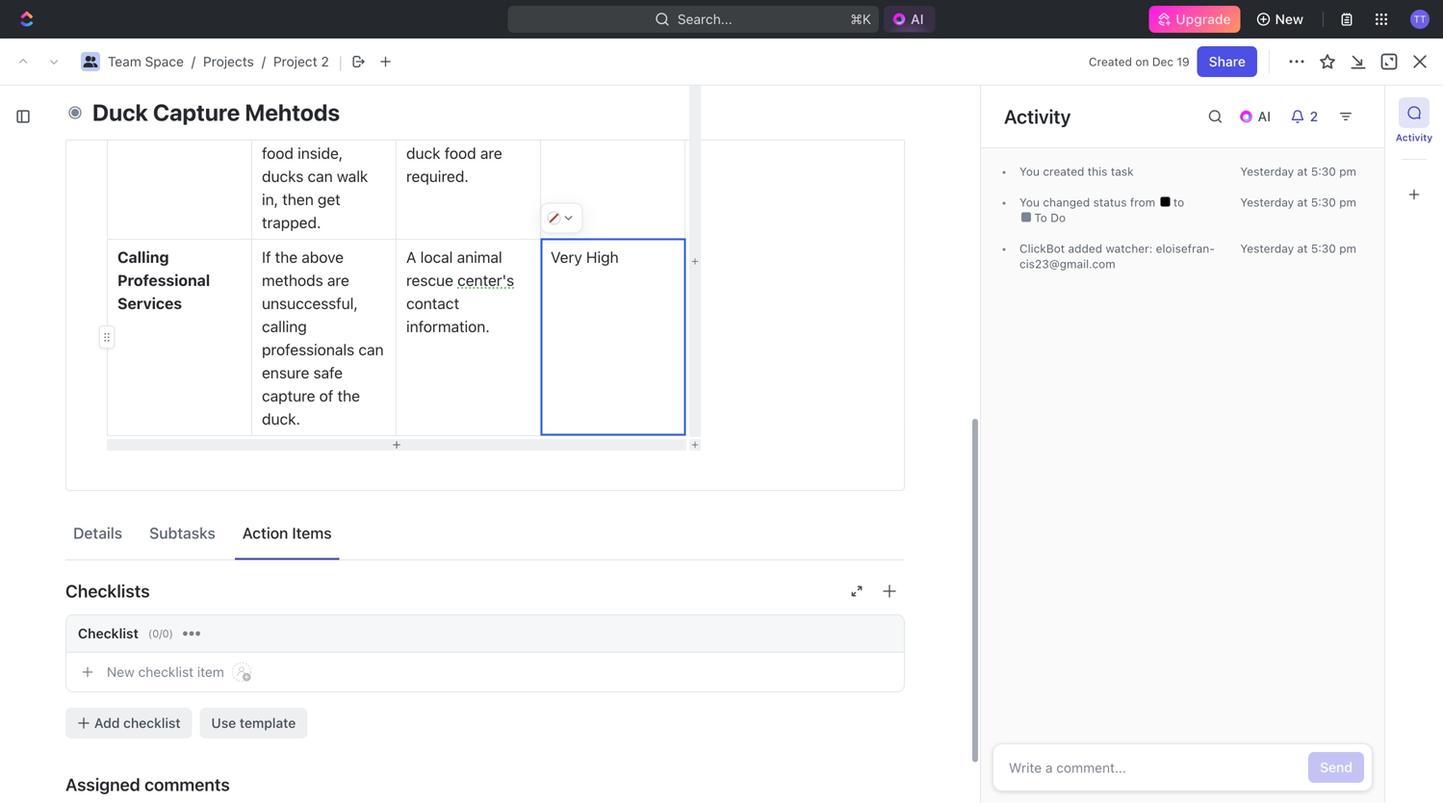 Task type: locate. For each thing, give the bounding box(es) containing it.
0 vertical spatial checklist
[[138, 664, 194, 680]]

1 a from the left
[[164, 98, 173, 116]]

1 space from the left
[[73, 53, 112, 69]]

2 vertical spatial at
[[1298, 242, 1308, 255]]

0 horizontal spatial activity
[[1004, 105, 1071, 128]]

activity inside task sidebar navigation tab list
[[1396, 132, 1433, 143]]

1 horizontal spatial trap
[[497, 98, 525, 116]]

new
[[1276, 11, 1304, 27], [107, 664, 135, 680]]

at up customize
[[1298, 165, 1308, 178]]

1 horizontal spatial a
[[358, 98, 366, 116]]

task down task 1 on the left
[[100, 369, 129, 385]]

cage
[[294, 121, 328, 139], [406, 121, 441, 139]]

1 vertical spatial 5:30
[[1311, 195, 1337, 209]]

0 vertical spatial at
[[1298, 165, 1308, 178]]

1 cage from the left
[[294, 121, 328, 139]]

1 vertical spatial add task
[[231, 273, 282, 286]]

0 vertical spatial new
[[1276, 11, 1304, 27]]

1 vertical spatial yesterday
[[1241, 195, 1294, 209]]

add task button up customize
[[1293, 117, 1374, 147]]

automations button
[[1269, 47, 1368, 76]]

0 vertical spatial are
[[480, 144, 502, 162]]

yesterday up customize
[[1241, 165, 1294, 178]]

0 horizontal spatial a
[[164, 98, 173, 116]]

0 horizontal spatial food
[[262, 144, 294, 162]]

2 a from the left
[[358, 98, 366, 116]]

activity
[[1004, 105, 1071, 128], [1396, 132, 1433, 143]]

task down 'if'
[[257, 273, 282, 286]]

upgrade link
[[1149, 6, 1241, 33]]

trap inside bird-friendly trap cage and some duck food are required.
[[497, 98, 525, 116]]

the right 'if'
[[275, 248, 298, 266]]

1 vertical spatial trap
[[262, 121, 290, 139]]

cage down the setting
[[294, 121, 328, 139]]

you left created
[[1020, 165, 1040, 178]]

you for you created this task
[[1020, 165, 1040, 178]]

at down customize button on the right top of page
[[1298, 242, 1308, 255]]

/ up duck capture mehtods
[[211, 53, 215, 69]]

projects up duck capture mehtods
[[203, 53, 254, 69]]

user group image left team space
[[18, 57, 30, 66]]

above
[[302, 248, 344, 266]]

2 vertical spatial add task button
[[91, 399, 165, 422]]

tt button
[[1405, 4, 1436, 35]]

a left trap at the left top of the page
[[164, 98, 173, 116]]

2 at from the top
[[1298, 195, 1308, 209]]

space inside team space / projects / project 2 |
[[145, 53, 184, 69]]

gantt
[[366, 179, 401, 195]]

space for team space
[[73, 53, 112, 69]]

at for added watcher:
[[1298, 242, 1308, 255]]

space up duck
[[73, 53, 112, 69]]

/ up by
[[262, 53, 266, 69]]

user group image
[[83, 56, 98, 67], [18, 57, 30, 66]]

2 inside project 2 link
[[292, 53, 300, 69]]

yesterday at 5:30 pm
[[1241, 165, 1357, 178], [1241, 195, 1357, 209], [1241, 242, 1357, 255]]

1 / from the left
[[120, 53, 124, 69]]

can down inside, on the left of the page
[[308, 167, 333, 185]]

yesterday at 5:30 pm down customize
[[1241, 195, 1357, 209]]

0 vertical spatial pm
[[1340, 165, 1357, 178]]

friendly
[[441, 98, 493, 116]]

2 vertical spatial 5:30
[[1311, 242, 1337, 255]]

created on dec 19
[[1089, 55, 1190, 68]]

food for and
[[445, 144, 476, 162]]

Search tasks... text field
[[1204, 219, 1396, 248]]

team
[[36, 53, 69, 69], [108, 53, 141, 69]]

add task button down 'if'
[[208, 268, 290, 291]]

project down team space
[[46, 115, 133, 147]]

0 vertical spatial to
[[1174, 195, 1185, 209]]

share for 1st 'share' button from the left
[[1209, 53, 1246, 69]]

1 vertical spatial add task button
[[208, 268, 290, 291]]

yesterday at 5:30 pm down customize button on the right top of page
[[1241, 242, 1357, 255]]

2 you from the top
[[1020, 195, 1040, 209]]

1 vertical spatial the
[[338, 387, 360, 405]]

0 horizontal spatial to
[[1035, 211, 1048, 224]]

1 vertical spatial new
[[107, 664, 135, 680]]

1 yesterday at 5:30 pm from the top
[[1241, 165, 1357, 178]]

1 food from the left
[[262, 144, 294, 162]]

checklist inside button
[[123, 715, 181, 731]]

3 at from the top
[[1298, 242, 1308, 255]]

add task up customize
[[1304, 124, 1363, 140]]

0 vertical spatial add task button
[[1293, 117, 1374, 147]]

user group image up duck
[[83, 56, 98, 67]]

trap up some
[[497, 98, 525, 116]]

new up automations
[[1276, 11, 1304, 27]]

/ up the using
[[120, 53, 124, 69]]

task left 1
[[100, 335, 129, 351]]

0 vertical spatial ai button
[[884, 6, 936, 33]]

/
[[120, 53, 124, 69], [192, 53, 195, 69], [211, 53, 215, 69], [262, 53, 266, 69]]

gantt link
[[362, 173, 401, 200]]

1 horizontal spatial new
[[1276, 11, 1304, 27]]

are inside bird-friendly trap cage and some duck food are required.
[[480, 144, 502, 162]]

0 vertical spatial yesterday
[[1241, 165, 1294, 178]]

space up the using
[[145, 53, 184, 69]]

add checklist
[[94, 715, 181, 731]]

yesterday up search tasks... text box
[[1241, 195, 1294, 209]]

2 pm from the top
[[1340, 195, 1357, 209]]

2 button
[[1283, 101, 1331, 132]]

to
[[1174, 195, 1185, 209], [1035, 211, 1048, 224]]

project 2 down team space
[[46, 115, 161, 147]]

0 horizontal spatial are
[[327, 271, 349, 289]]

task right "2" dropdown button
[[1333, 124, 1363, 140]]

1 horizontal spatial ai button
[[1231, 101, 1283, 132]]

1 horizontal spatial add task
[[231, 273, 282, 286]]

add task down 'if'
[[231, 273, 282, 286]]

tt
[[1414, 13, 1427, 24]]

methods
[[262, 271, 323, 289]]

customize button
[[1255, 173, 1353, 200]]

calling professional services
[[117, 248, 214, 312]]

ai
[[911, 11, 924, 27], [1258, 108, 1271, 124]]

1 team from the left
[[36, 53, 69, 69]]

you created this task
[[1020, 165, 1134, 178]]

add up assigned
[[94, 715, 120, 731]]

share for second 'share' button from left
[[1212, 53, 1248, 69]]

1 vertical spatial checklist
[[123, 715, 181, 731]]

in
[[71, 273, 83, 286]]

get
[[318, 190, 341, 208]]

0 horizontal spatial cage
[[294, 121, 328, 139]]

(0/0)
[[148, 627, 173, 640]]

yesterday for added watcher:
[[1241, 242, 1294, 255]]

food up 'ducks'
[[262, 144, 294, 162]]

1 vertical spatial are
[[327, 271, 349, 289]]

1 vertical spatial pm
[[1340, 195, 1357, 209]]

new button
[[1249, 4, 1315, 35]]

1 vertical spatial ai
[[1258, 108, 1271, 124]]

ai button right ⌘k
[[884, 6, 936, 33]]

add task button down task 2
[[91, 399, 165, 422]]

1 you from the top
[[1020, 165, 1040, 178]]

0 horizontal spatial space
[[73, 53, 112, 69]]

pm for changed status from
[[1340, 195, 1357, 209]]

team space / projects / project 2 |
[[108, 52, 343, 71]]

1 yesterday from the top
[[1241, 165, 1294, 178]]

5:30 for changed status from
[[1311, 195, 1337, 209]]

yesterday down customize button on the right top of page
[[1241, 242, 1294, 255]]

subtasks button
[[142, 515, 223, 551]]

add task down task 2
[[100, 403, 157, 419]]

0 vertical spatial activity
[[1004, 105, 1071, 128]]

2 vertical spatial yesterday at 5:30 pm
[[1241, 242, 1357, 255]]

share
[[1209, 53, 1246, 69], [1212, 53, 1248, 69]]

0 vertical spatial can
[[308, 167, 333, 185]]

1 vertical spatial yesterday at 5:30 pm
[[1241, 195, 1357, 209]]

2 vertical spatial pm
[[1340, 242, 1357, 255]]

checklist down (0/0)
[[138, 664, 194, 680]]

1 horizontal spatial space
[[145, 53, 184, 69]]

then
[[282, 190, 314, 208]]

use
[[211, 715, 236, 731]]

information.
[[406, 317, 490, 336]]

0 vertical spatial ai
[[911, 11, 924, 27]]

task down task 2
[[129, 403, 157, 419]]

0 vertical spatial yesterday at 5:30 pm
[[1241, 165, 1357, 178]]

1 horizontal spatial the
[[338, 387, 360, 405]]

projects up trap at the left top of the page
[[152, 53, 203, 69]]

0 horizontal spatial can
[[308, 167, 333, 185]]

checklist down new checklist item
[[123, 715, 181, 731]]

4 / from the left
[[262, 53, 266, 69]]

checklists button
[[65, 568, 905, 614]]

the right the of
[[338, 387, 360, 405]]

task
[[1333, 124, 1363, 140], [257, 273, 282, 286], [100, 335, 129, 351], [100, 369, 129, 385], [129, 403, 157, 419]]

are down "above"
[[327, 271, 349, 289]]

pm for added watcher:
[[1340, 242, 1357, 255]]

2 horizontal spatial add task button
[[1293, 117, 1374, 147]]

yesterday
[[1241, 165, 1294, 178], [1241, 195, 1294, 209], [1241, 242, 1294, 255]]

2 food from the left
[[445, 144, 476, 162]]

task 1
[[100, 335, 139, 351]]

/ up trap at the left top of the page
[[192, 53, 195, 69]]

0 horizontal spatial add task button
[[91, 399, 165, 422]]

space
[[73, 53, 112, 69], [145, 53, 184, 69]]

ai left "2" dropdown button
[[1258, 108, 1271, 124]]

to for to do
[[1035, 211, 1048, 224]]

projects inside team space / projects / project 2 |
[[203, 53, 254, 69]]

new inside button
[[1276, 11, 1304, 27]]

progress
[[86, 273, 149, 286]]

assignees
[[515, 227, 572, 240]]

checklist (0/0)
[[78, 625, 173, 641]]

3 yesterday from the top
[[1241, 242, 1294, 255]]

checklist for new
[[138, 664, 194, 680]]

a right 'up' in the top of the page
[[358, 98, 366, 116]]

ai right ⌘k
[[911, 11, 924, 27]]

none image
[[547, 211, 561, 225]]

2 share from the left
[[1212, 53, 1248, 69]]

2 vertical spatial yesterday
[[1241, 242, 1294, 255]]

project 2 up by
[[243, 53, 300, 69]]

eloisefran
[[1156, 242, 1215, 255]]

2 projects from the left
[[203, 53, 254, 69]]

trap inside by setting up a trap cage with food inside, ducks can walk in, then get trapped.
[[262, 121, 290, 139]]

1 horizontal spatial project 2
[[243, 53, 300, 69]]

new down "checklist (0/0)"
[[107, 664, 135, 680]]

are down some
[[480, 144, 502, 162]]

capture
[[153, 99, 240, 126]]

rescue
[[406, 271, 454, 289]]

1 horizontal spatial to
[[1174, 195, 1185, 209]]

0 horizontal spatial team
[[36, 53, 69, 69]]

checklist for add
[[123, 715, 181, 731]]

2 team from the left
[[108, 53, 141, 69]]

1 horizontal spatial cage
[[406, 121, 441, 139]]

team inside team space / projects / project 2 |
[[108, 53, 141, 69]]

clickbot
[[1020, 242, 1065, 255]]

2 space from the left
[[145, 53, 184, 69]]

task
[[1111, 165, 1134, 178]]

3 5:30 from the top
[[1311, 242, 1337, 255]]

projects link
[[128, 50, 208, 73], [203, 53, 254, 69]]

food inside by setting up a trap cage with food inside, ducks can walk in, then get trapped.
[[262, 144, 294, 162]]

3 yesterday at 5:30 pm from the top
[[1241, 242, 1357, 255]]

cage up duck
[[406, 121, 441, 139]]

to down search
[[1174, 195, 1185, 209]]

added watcher:
[[1065, 242, 1156, 255]]

task inside task 1 link
[[100, 335, 129, 351]]

walk
[[337, 167, 368, 185]]

0 vertical spatial add task
[[1304, 124, 1363, 140]]

1 horizontal spatial ai
[[1258, 108, 1271, 124]]

1 horizontal spatial food
[[445, 144, 476, 162]]

ai button down automations button
[[1231, 101, 1283, 132]]

you up to do
[[1020, 195, 1040, 209]]

|
[[339, 52, 343, 71]]

1 vertical spatial project 2
[[46, 115, 161, 147]]

upgrade
[[1176, 11, 1231, 27]]

2 yesterday from the top
[[1241, 195, 1294, 209]]

0 horizontal spatial trap
[[262, 121, 290, 139]]

yesterday at 5:30 pm up customize
[[1241, 165, 1357, 178]]

high
[[586, 248, 619, 266]]

0 horizontal spatial project 2
[[46, 115, 161, 147]]

this
[[1088, 165, 1108, 178]]

2 / from the left
[[192, 53, 195, 69]]

3 pm from the top
[[1340, 242, 1357, 255]]

1 vertical spatial activity
[[1396, 132, 1433, 143]]

team space link
[[12, 50, 116, 73], [108, 53, 184, 69]]

2 horizontal spatial add task
[[1304, 124, 1363, 140]]

1 vertical spatial you
[[1020, 195, 1040, 209]]

1 horizontal spatial activity
[[1396, 132, 1433, 143]]

ai button
[[1231, 101, 1283, 132]]

1 vertical spatial to
[[1035, 211, 1048, 224]]

5:30
[[1311, 165, 1337, 178], [1311, 195, 1337, 209], [1311, 242, 1337, 255]]

checklists
[[65, 581, 150, 601]]

add
[[1304, 124, 1330, 140], [231, 273, 254, 286], [100, 403, 125, 419], [94, 715, 120, 731]]

2
[[292, 53, 300, 69], [321, 53, 329, 69], [1310, 108, 1319, 124], [139, 115, 155, 147], [171, 273, 178, 286], [133, 369, 141, 385]]

1 horizontal spatial can
[[359, 340, 384, 359]]

new for new checklist item
[[107, 664, 135, 680]]

1 vertical spatial can
[[359, 340, 384, 359]]

watcher:
[[1106, 242, 1153, 255]]

1 share from the left
[[1209, 53, 1246, 69]]

0 horizontal spatial ai
[[911, 11, 924, 27]]

food down "and"
[[445, 144, 476, 162]]

1 horizontal spatial are
[[480, 144, 502, 162]]

2 yesterday at 5:30 pm from the top
[[1241, 195, 1357, 209]]

0 vertical spatial trap
[[497, 98, 525, 116]]

2 cage from the left
[[406, 121, 441, 139]]

food inside bird-friendly trap cage and some duck food are required.
[[445, 144, 476, 162]]

0 vertical spatial you
[[1020, 165, 1040, 178]]

can right professionals
[[359, 340, 384, 359]]

0 vertical spatial 5:30
[[1311, 165, 1337, 178]]

checklist
[[78, 625, 139, 641]]

yesterday at 5:30 pm for changed status from
[[1241, 195, 1357, 209]]

if
[[262, 248, 271, 266]]

1 horizontal spatial team
[[108, 53, 141, 69]]

food
[[262, 144, 294, 162], [445, 144, 476, 162]]

2 5:30 from the top
[[1311, 195, 1337, 209]]

professionals
[[262, 340, 355, 359]]

trap down by
[[262, 121, 290, 139]]

project left |
[[273, 53, 317, 69]]

0 horizontal spatial new
[[107, 664, 135, 680]]

on
[[1136, 55, 1149, 68]]

0 horizontal spatial add task
[[100, 403, 157, 419]]

to left do
[[1035, 211, 1048, 224]]

created
[[1089, 55, 1132, 68]]

at down customize
[[1298, 195, 1308, 209]]

2 vertical spatial add task
[[100, 403, 157, 419]]

team space link up the using
[[108, 53, 184, 69]]

0 vertical spatial the
[[275, 248, 298, 266]]

1 horizontal spatial add task button
[[208, 268, 290, 291]]

1 vertical spatial at
[[1298, 195, 1308, 209]]



Task type: describe. For each thing, give the bounding box(es) containing it.
to do
[[1031, 211, 1066, 224]]

add inside button
[[94, 715, 120, 731]]

use template button
[[200, 708, 308, 739]]

and
[[445, 121, 471, 139]]

automations
[[1278, 53, 1359, 69]]

action items button
[[235, 515, 340, 551]]

duck
[[406, 144, 441, 162]]

in progress
[[71, 273, 149, 286]]

center's
[[458, 271, 514, 289]]

calling
[[117, 248, 169, 266]]

local
[[421, 248, 453, 266]]

project inside team space / projects / project 2 |
[[273, 53, 317, 69]]

1 projects from the left
[[152, 53, 203, 69]]

1 at from the top
[[1298, 165, 1308, 178]]

project 2 link left |
[[273, 53, 329, 69]]

project up by
[[243, 53, 289, 69]]

yesterday for changed status from
[[1241, 195, 1294, 209]]

created
[[1043, 165, 1085, 178]]

ensure
[[262, 364, 309, 382]]

search...
[[678, 11, 733, 27]]

table link
[[292, 173, 330, 200]]

if the above methods are unsuccessful, calling professionals can ensure safe capture of the duck.
[[262, 248, 388, 428]]

space for team space / projects / project 2 |
[[145, 53, 184, 69]]

duck
[[92, 99, 148, 126]]

a
[[406, 248, 416, 266]]

with
[[332, 121, 361, 139]]

add checklist button
[[65, 708, 192, 739]]

assigned comments button
[[65, 762, 905, 803]]

new checklist item
[[107, 664, 224, 680]]

search button
[[1113, 173, 1189, 200]]

status
[[1094, 195, 1127, 209]]

0 horizontal spatial ai button
[[884, 6, 936, 33]]

details button
[[65, 515, 130, 551]]

details
[[73, 524, 122, 542]]

ai inside ai dropdown button
[[1258, 108, 1271, 124]]

to for to
[[1174, 195, 1185, 209]]

are inside if the above methods are unsuccessful, calling professionals can ensure safe capture of the duck.
[[327, 271, 349, 289]]

add up customize
[[1304, 124, 1330, 140]]

task sidebar navigation tab list
[[1393, 97, 1436, 210]]

cage inside bird-friendly trap cage and some duck food are required.
[[406, 121, 441, 139]]

using a trap cage
[[117, 98, 214, 139]]

projects link up trap at the left top of the page
[[128, 50, 208, 73]]

contact
[[406, 294, 459, 312]]

0 horizontal spatial the
[[275, 248, 298, 266]]

0 vertical spatial project 2
[[243, 53, 300, 69]]

cage
[[117, 121, 156, 139]]

a local animal rescue center's contact information.
[[406, 248, 518, 336]]

team for team space / projects / project 2 |
[[108, 53, 141, 69]]

trapped.
[[262, 213, 321, 232]]

a inside by setting up a trap cage with food inside, ducks can walk in, then get trapped.
[[358, 98, 366, 116]]

animal
[[457, 248, 502, 266]]

using
[[117, 98, 160, 116]]

calling
[[262, 317, 307, 336]]

cis23@gmail.com
[[1020, 242, 1215, 271]]

services
[[117, 294, 182, 312]]

3 / from the left
[[211, 53, 215, 69]]

in,
[[262, 190, 278, 208]]

subtasks
[[149, 524, 216, 542]]

send button
[[1309, 752, 1365, 783]]

eloisefran cis23@gmail.com
[[1020, 242, 1215, 271]]

inside,
[[298, 144, 343, 162]]

food for trap
[[262, 144, 294, 162]]

1 horizontal spatial user group image
[[83, 56, 98, 67]]

bird-friendly trap cage and some duck food are required.
[[406, 98, 529, 185]]

2 inside team space / projects / project 2 |
[[321, 53, 329, 69]]

changed
[[1043, 195, 1090, 209]]

mehtods
[[245, 99, 340, 126]]

unsuccessful,
[[262, 294, 358, 312]]

1 5:30 from the top
[[1311, 165, 1337, 178]]

of
[[319, 387, 334, 405]]

task 1 link
[[95, 329, 379, 357]]

send
[[1320, 759, 1353, 775]]

1 share button from the left
[[1198, 46, 1258, 77]]

action
[[242, 524, 288, 542]]

by
[[262, 98, 280, 116]]

19
[[1177, 55, 1190, 68]]

project 2 link up by
[[219, 50, 305, 73]]

up
[[336, 98, 354, 116]]

assigned
[[65, 774, 140, 795]]

1 vertical spatial ai button
[[1231, 101, 1283, 132]]

can inside by setting up a trap cage with food inside, ducks can walk in, then get trapped.
[[308, 167, 333, 185]]

calendar link
[[200, 173, 261, 200]]

task 2
[[100, 369, 141, 385]]

can inside if the above methods are unsuccessful, calling professionals can ensure safe capture of the duck.
[[359, 340, 384, 359]]

task inside task 2 link
[[100, 369, 129, 385]]

at for changed status from
[[1298, 195, 1308, 209]]

activity inside 'task sidebar content' section
[[1004, 105, 1071, 128]]

0 horizontal spatial user group image
[[18, 57, 30, 66]]

2 share button from the left
[[1200, 46, 1260, 77]]

setting
[[284, 98, 332, 116]]

calendar
[[203, 179, 261, 195]]

use template
[[211, 715, 296, 731]]

5:30 for added watcher:
[[1311, 242, 1337, 255]]

team for team space
[[36, 53, 69, 69]]

changed status from
[[1040, 195, 1159, 209]]

add left methods
[[231, 273, 254, 286]]

team space link up duck
[[12, 50, 116, 73]]

yesterday at 5:30 pm for added watcher:
[[1241, 242, 1357, 255]]

comments
[[145, 774, 230, 795]]

a inside the using a trap cage
[[164, 98, 173, 116]]

task sidebar content section
[[976, 86, 1385, 803]]

bird-
[[406, 98, 441, 116]]

you for you
[[1020, 195, 1040, 209]]

safe
[[313, 364, 343, 382]]

duck.
[[262, 410, 300, 428]]

assignees button
[[491, 222, 580, 245]]

cage inside by setting up a trap cage with food inside, ducks can walk in, then get trapped.
[[294, 121, 328, 139]]

search
[[1138, 179, 1183, 195]]

template
[[240, 715, 296, 731]]

⌘k
[[851, 11, 872, 27]]

projects link up duck capture mehtods
[[203, 53, 254, 69]]

2 inside dropdown button
[[1310, 108, 1319, 124]]

team space
[[36, 53, 112, 69]]

1 pm from the top
[[1340, 165, 1357, 178]]

action items
[[242, 524, 332, 542]]

assigned comments
[[65, 774, 230, 795]]

ducks
[[262, 167, 304, 185]]

trap
[[177, 98, 210, 116]]

add down task 2
[[100, 403, 125, 419]]

2 inside task 2 link
[[133, 369, 141, 385]]

new for new
[[1276, 11, 1304, 27]]

do
[[1051, 211, 1066, 224]]



Task type: vqa. For each thing, say whether or not it's contained in the screenshot.
unsuccessful,
yes



